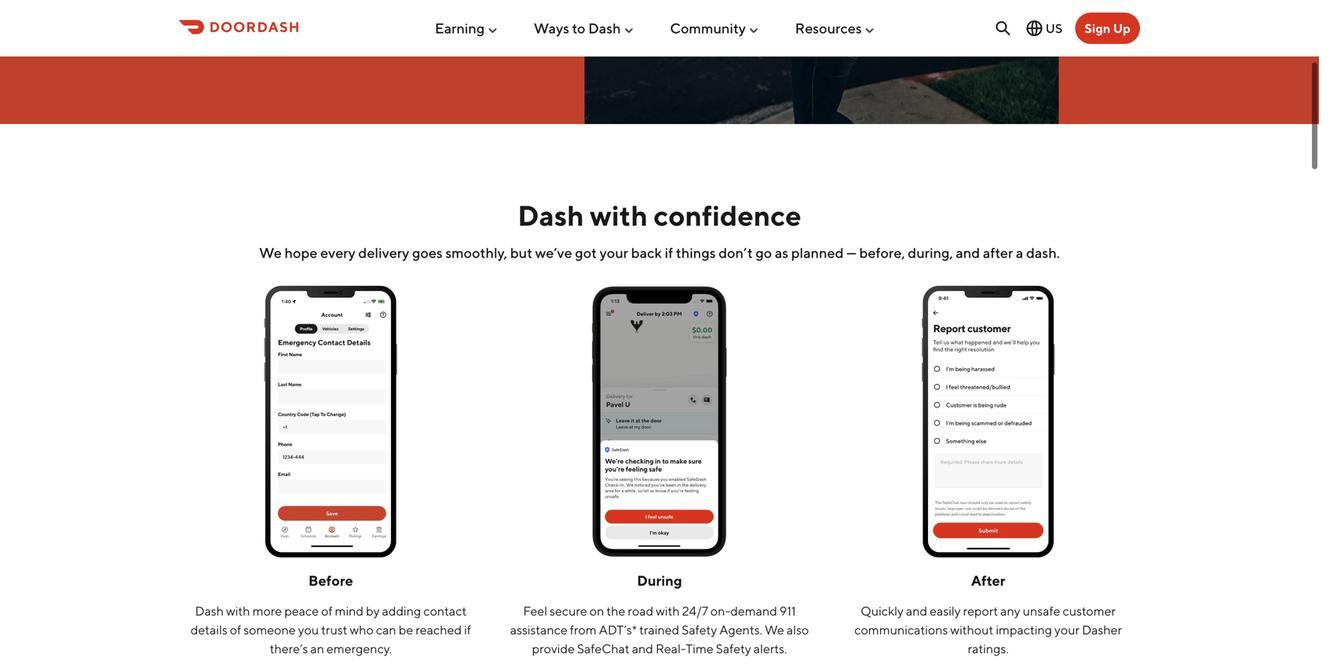Task type: vqa. For each thing, say whether or not it's contained in the screenshot.
help
no



Task type: locate. For each thing, give the bounding box(es) containing it.
dash
[[588, 20, 621, 37], [518, 199, 584, 232], [195, 604, 224, 618]]

with inside dash with more peace of mind by adding contact details of someone you trust who can be reached if there's an emergency.
[[226, 604, 250, 618]]

0 horizontal spatial your
[[600, 244, 629, 261]]

dash right to
[[588, 20, 621, 37]]

we
[[259, 244, 282, 261], [765, 622, 785, 637]]

safety
[[682, 622, 717, 637], [716, 641, 752, 656]]

0 horizontal spatial we
[[259, 244, 282, 261]]

we inside feel secure on the road with 24/7 on-demand 911 assistance from adt's* trained safety agents. we also provide safechat and real-time safety alerts.
[[765, 622, 785, 637]]

more
[[253, 604, 282, 618]]

we up alerts.
[[765, 622, 785, 637]]

and
[[956, 244, 980, 261], [906, 604, 928, 618], [632, 641, 654, 656]]

resources
[[795, 20, 862, 37]]

confidence
[[654, 199, 802, 232]]

dash up details
[[195, 604, 224, 618]]

your down customer
[[1055, 622, 1080, 637]]

1 horizontal spatial if
[[665, 244, 673, 261]]

before,
[[860, 244, 905, 261]]

without
[[951, 622, 994, 637]]

if
[[665, 244, 673, 261], [464, 622, 471, 637]]

1 horizontal spatial we
[[765, 622, 785, 637]]

and inside feel secure on the road with 24/7 on-demand 911 assistance from adt's* trained safety agents. we also provide safechat and real-time safety alerts.
[[632, 641, 654, 656]]

delivery
[[358, 244, 410, 261]]

with left more
[[226, 604, 250, 618]]

after
[[972, 572, 1006, 589]]

dash for dash with more peace of mind by adding contact details of someone you trust who can be reached if there's an emergency.
[[195, 604, 224, 618]]

easily
[[930, 604, 961, 618]]

1 vertical spatial of
[[230, 622, 241, 637]]

0 horizontal spatial dash
[[195, 604, 224, 618]]

0 horizontal spatial if
[[464, 622, 471, 637]]

2 horizontal spatial with
[[656, 604, 680, 618]]

safechat
[[577, 641, 630, 656]]

dash with confidence
[[518, 199, 802, 232]]

1 horizontal spatial your
[[1055, 622, 1080, 637]]

dash for dash with confidence
[[518, 199, 584, 232]]

contact
[[424, 604, 467, 618]]

community
[[670, 20, 746, 37]]

details
[[191, 622, 228, 637]]

real-
[[656, 641, 686, 656]]

your right got
[[600, 244, 629, 261]]

of
[[321, 604, 333, 618], [230, 622, 241, 637]]

earning link
[[435, 13, 499, 43]]

911
[[780, 604, 796, 618]]

who
[[350, 622, 374, 637]]

every
[[320, 244, 356, 261]]

reached
[[416, 622, 462, 637]]

1 vertical spatial dash
[[518, 199, 584, 232]]

trust
[[321, 622, 348, 637]]

if right back
[[665, 244, 673, 261]]

sign up button
[[1076, 13, 1140, 44]]

during,
[[908, 244, 953, 261]]

we hope every delivery goes smoothly, but we've got your back if things don't go as planned — before, during, and after a dash.
[[259, 244, 1060, 261]]

globe line image
[[1026, 19, 1044, 38]]

safety down the agents.
[[716, 641, 752, 656]]

and up communications
[[906, 604, 928, 618]]

there's
[[270, 641, 308, 656]]

dx sd check-in prompt image
[[508, 286, 812, 558]]

dasher
[[1082, 622, 1122, 637]]

dx_safedash_morgan image
[[585, 0, 1059, 124]]

1 vertical spatial your
[[1055, 622, 1080, 637]]

1 horizontal spatial of
[[321, 604, 333, 618]]

alerts.
[[754, 641, 787, 656]]

things
[[676, 244, 716, 261]]

1 horizontal spatial and
[[906, 604, 928, 618]]

0 vertical spatial if
[[665, 244, 673, 261]]

impacting
[[996, 622, 1053, 637]]

with
[[590, 199, 648, 232], [226, 604, 250, 618], [656, 604, 680, 618]]

and left after
[[956, 244, 980, 261]]

we left hope
[[259, 244, 282, 261]]

if right reached
[[464, 622, 471, 637]]

safety up time
[[682, 622, 717, 637]]

1 vertical spatial we
[[765, 622, 785, 637]]

up
[[1114, 21, 1131, 36]]

0 vertical spatial of
[[321, 604, 333, 618]]

dash inside dash with more peace of mind by adding contact details of someone you trust who can be reached if there's an emergency.
[[195, 604, 224, 618]]

of up trust
[[321, 604, 333, 618]]

0 vertical spatial and
[[956, 244, 980, 261]]

1 horizontal spatial with
[[590, 199, 648, 232]]

as
[[775, 244, 789, 261]]

ways
[[534, 20, 570, 37]]

a
[[1016, 244, 1024, 261]]

back
[[631, 244, 662, 261]]

and inside quickly and easily report any unsafe customer communications without impacting your dasher ratings.
[[906, 604, 928, 618]]

with up back
[[590, 199, 648, 232]]

2 horizontal spatial dash
[[588, 20, 621, 37]]

after
[[983, 244, 1013, 261]]

we've
[[535, 244, 572, 261]]

0 horizontal spatial with
[[226, 604, 250, 618]]

2 horizontal spatial and
[[956, 244, 980, 261]]

earning
[[435, 20, 485, 37]]

1 horizontal spatial dash
[[518, 199, 584, 232]]

0 horizontal spatial and
[[632, 641, 654, 656]]

road
[[628, 604, 654, 618]]

your
[[600, 244, 629, 261], [1055, 622, 1080, 637]]

1 vertical spatial if
[[464, 622, 471, 637]]

but
[[510, 244, 533, 261]]

sign up
[[1085, 21, 1131, 36]]

with up trained
[[656, 604, 680, 618]]

community link
[[670, 13, 760, 43]]

with inside feel secure on the road with 24/7 on-demand 911 assistance from adt's* trained safety agents. we also provide safechat and real-time safety alerts.
[[656, 604, 680, 618]]

feel secure on the road with 24/7 on-demand 911 assistance from adt's* trained safety agents. we also provide safechat and real-time safety alerts.
[[510, 604, 809, 656]]

of right details
[[230, 622, 241, 637]]

0 horizontal spatial of
[[230, 622, 241, 637]]

provide
[[532, 641, 575, 656]]

2 vertical spatial dash
[[195, 604, 224, 618]]

dx ui safechat image
[[837, 286, 1140, 558]]

an
[[310, 641, 324, 656]]

and down trained
[[632, 641, 654, 656]]

0 vertical spatial safety
[[682, 622, 717, 637]]

1 vertical spatial and
[[906, 604, 928, 618]]

the
[[607, 604, 626, 618]]

dash up we've
[[518, 199, 584, 232]]

customer
[[1063, 604, 1116, 618]]

2 vertical spatial and
[[632, 641, 654, 656]]



Task type: describe. For each thing, give the bounding box(es) containing it.
be
[[399, 622, 413, 637]]

ratings.
[[968, 641, 1009, 656]]

time
[[686, 641, 714, 656]]

adt's*
[[599, 622, 637, 637]]

demand
[[731, 604, 778, 618]]

0 vertical spatial dash
[[588, 20, 621, 37]]

mind
[[335, 604, 364, 618]]

emergency.
[[327, 641, 392, 656]]

adding
[[382, 604, 421, 618]]

someone
[[244, 622, 296, 637]]

any
[[1001, 604, 1021, 618]]

agents.
[[720, 622, 763, 637]]

0 vertical spatial we
[[259, 244, 282, 261]]

hope
[[285, 244, 318, 261]]

during
[[637, 572, 682, 589]]

by
[[366, 604, 380, 618]]

sign
[[1085, 21, 1111, 36]]

your inside quickly and easily report any unsafe customer communications without impacting your dasher ratings.
[[1055, 622, 1080, 637]]

resources link
[[795, 13, 876, 43]]

to
[[572, 20, 586, 37]]

from
[[570, 622, 597, 637]]

got
[[575, 244, 597, 261]]

24/7
[[682, 604, 708, 618]]

if inside dash with more peace of mind by adding contact details of someone you trust who can be reached if there's an emergency.
[[464, 622, 471, 637]]

before
[[309, 572, 353, 589]]

trained
[[640, 622, 680, 637]]

on-
[[711, 604, 731, 618]]

feel
[[523, 604, 548, 618]]

ways to dash
[[534, 20, 621, 37]]

report
[[963, 604, 998, 618]]

quickly and easily report any unsafe customer communications without impacting your dasher ratings.
[[855, 604, 1122, 656]]

planned
[[792, 244, 844, 261]]

and for feel secure on the road with 24/7 on-demand 911 assistance from adt's* trained safety agents. we also provide safechat and real-time safety alerts.
[[632, 641, 654, 656]]

dash.
[[1027, 244, 1060, 261]]

smoothly,
[[446, 244, 507, 261]]

0 vertical spatial your
[[600, 244, 629, 261]]

peace
[[284, 604, 319, 618]]

on
[[590, 604, 604, 618]]

you
[[298, 622, 319, 637]]

dx ui emergency contact image
[[179, 286, 483, 558]]

communications
[[855, 622, 948, 637]]

1 vertical spatial safety
[[716, 641, 752, 656]]

with for confidence
[[590, 199, 648, 232]]

go
[[756, 244, 772, 261]]

quickly
[[861, 604, 904, 618]]

can
[[376, 622, 396, 637]]

dash with more peace of mind by adding contact details of someone you trust who can be reached if there's an emergency.
[[191, 604, 471, 656]]

unsafe
[[1023, 604, 1061, 618]]

ways to dash link
[[534, 13, 635, 43]]

also
[[787, 622, 809, 637]]

goes
[[412, 244, 443, 261]]

and for we hope every delivery goes smoothly, but we've got your back if things don't go as planned — before, during, and after a dash.
[[956, 244, 980, 261]]

assistance
[[510, 622, 568, 637]]

secure
[[550, 604, 587, 618]]

us
[[1046, 21, 1063, 36]]

with for more
[[226, 604, 250, 618]]

don't
[[719, 244, 753, 261]]

—
[[847, 244, 857, 261]]



